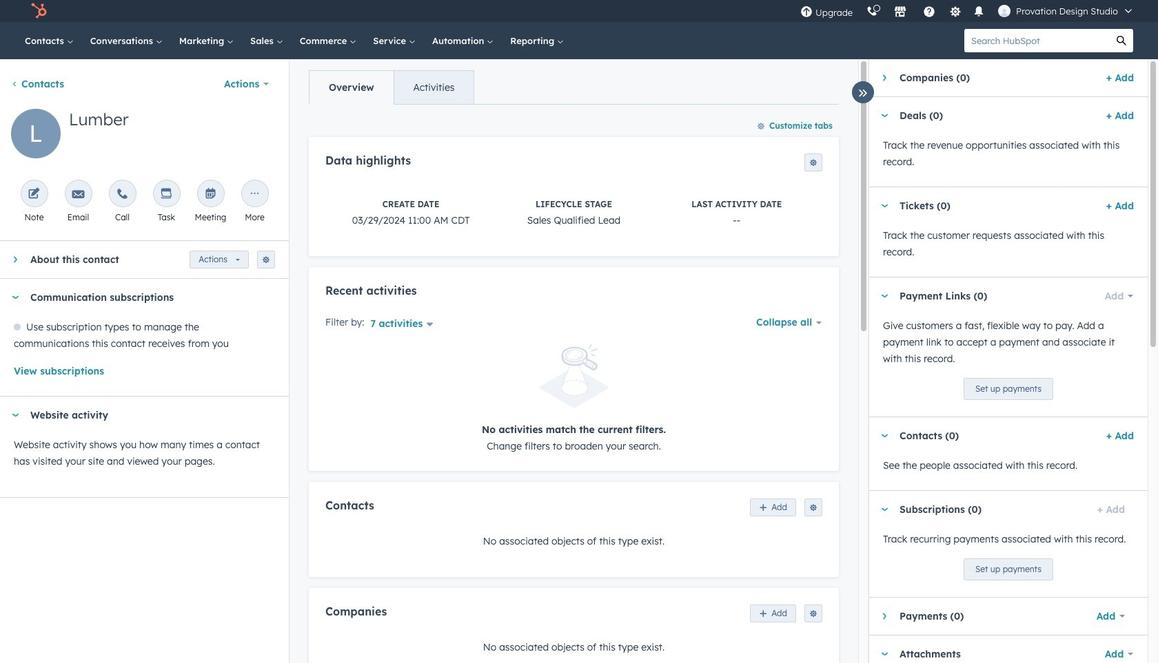 Task type: vqa. For each thing, say whether or not it's contained in the screenshot.
JAMES PETERSON icon
yes



Task type: describe. For each thing, give the bounding box(es) containing it.
email image
[[72, 188, 84, 201]]

james peterson image
[[998, 5, 1011, 17]]

meeting image
[[204, 188, 217, 201]]

more image
[[249, 188, 261, 201]]



Task type: locate. For each thing, give the bounding box(es) containing it.
note image
[[28, 188, 40, 201]]

alert
[[325, 345, 822, 455]]

marketplaces image
[[894, 6, 907, 19]]

navigation
[[309, 70, 475, 105]]

call image
[[116, 188, 129, 201]]

Search HubSpot search field
[[964, 29, 1110, 52]]

caret image
[[880, 295, 889, 298], [11, 296, 19, 300], [880, 508, 889, 512]]

caret image
[[883, 74, 886, 82], [880, 114, 889, 118], [880, 204, 889, 208], [13, 256, 17, 264], [11, 414, 19, 417], [880, 435, 889, 438], [883, 613, 886, 621], [880, 653, 889, 657]]

manage card settings image
[[262, 256, 270, 265]]

task image
[[160, 188, 173, 201]]

menu
[[794, 0, 1142, 22]]



